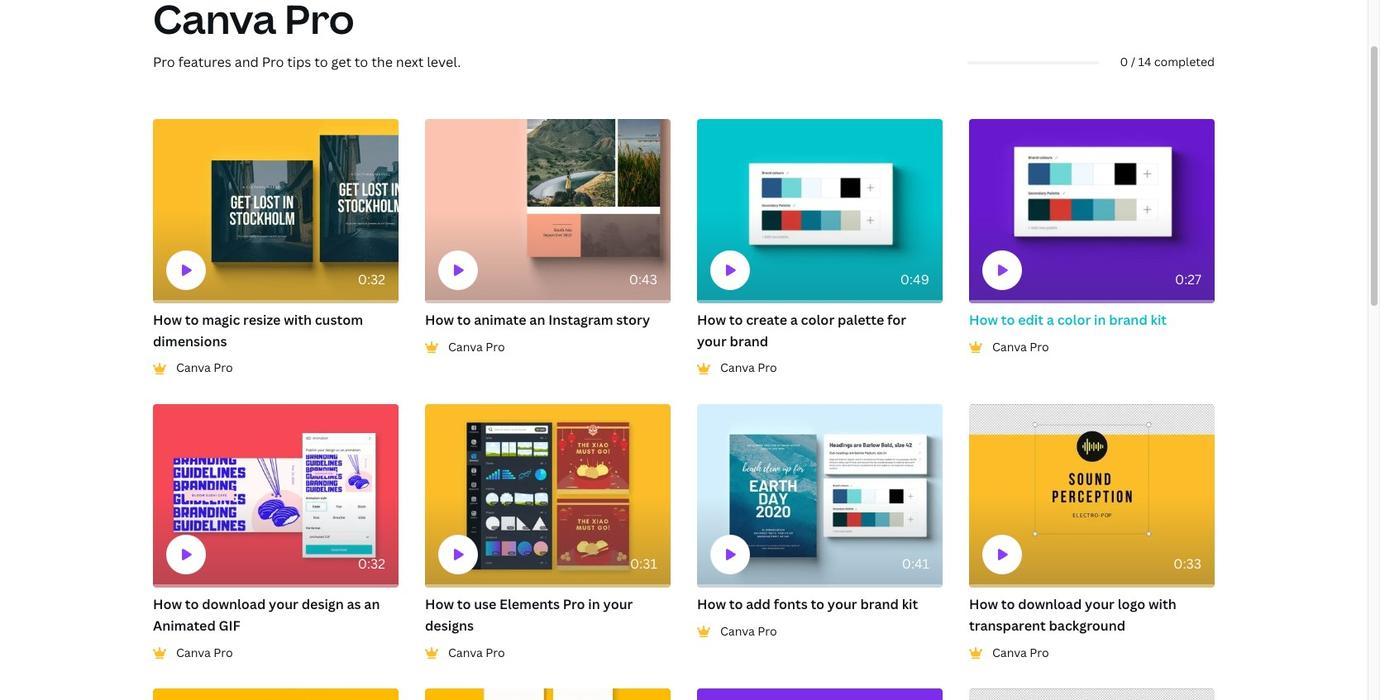 Task type: vqa. For each thing, say whether or not it's contained in the screenshot.
the Draw
no



Task type: describe. For each thing, give the bounding box(es) containing it.
how to edit a color in brand kit
[[970, 311, 1167, 329]]

how to create a color palette for your brand link
[[697, 310, 943, 353]]

in for pro
[[588, 596, 600, 614]]

0:31 link
[[425, 404, 671, 589]]

brand inside the how to create a color palette for your brand
[[730, 332, 769, 351]]

canva for how to download your logo with transparent background
[[993, 645, 1027, 661]]

pro left 'features'
[[153, 53, 175, 71]]

how for how to download your design as an animated gif
[[153, 596, 182, 614]]

canva for how to edit a color in brand kit
[[993, 339, 1027, 355]]

and
[[235, 53, 259, 71]]

canva pro for how to download your logo with transparent background
[[993, 645, 1049, 661]]

/
[[1131, 54, 1136, 70]]

magic
[[202, 311, 240, 329]]

14
[[1139, 54, 1152, 70]]

pro left the tips
[[262, 53, 284, 71]]

0:49
[[901, 270, 930, 288]]

canva pro for how to add fonts to your brand kit
[[721, 624, 777, 640]]

instagram
[[549, 311, 614, 329]]

to left get
[[315, 53, 328, 71]]

how to use elements pro in your designs link
[[425, 595, 671, 638]]

how to animate an instagram story
[[425, 311, 650, 329]]

for
[[888, 311, 907, 329]]

background
[[1049, 617, 1126, 635]]

0:33 link
[[970, 404, 1215, 589]]

canva pro for how to magic resize with custom dimensions
[[176, 360, 233, 376]]

how to download your design as an animated gif image
[[153, 404, 399, 589]]

an inside how to download your design as an animated gif
[[364, 596, 380, 614]]

next
[[396, 53, 424, 71]]

elements
[[500, 596, 560, 614]]

to for how to create a color palette for your brand
[[729, 311, 743, 329]]

0:43 link
[[425, 119, 671, 304]]

to for how to magic resize with custom dimensions
[[185, 311, 199, 329]]

how to add fonts to your brand kit
[[697, 596, 919, 614]]

canva pro for how to animate an instagram story
[[448, 339, 505, 355]]

palette
[[838, 311, 885, 329]]

0:43
[[629, 270, 658, 288]]

download logo with transparent background image
[[970, 404, 1215, 589]]

0:27
[[1176, 270, 1202, 288]]

download for background
[[1019, 596, 1082, 614]]

kit for how to edit a color in brand kit
[[1151, 311, 1167, 329]]

download for animated
[[202, 596, 266, 614]]

logo
[[1118, 596, 1146, 614]]

how for how to add fonts to your brand kit
[[697, 596, 726, 614]]

pro for how to edit a color in brand kit
[[1030, 339, 1049, 355]]

canva for how to animate an instagram story
[[448, 339, 483, 355]]

your inside the how to create a color palette for your brand
[[697, 332, 727, 351]]

the
[[372, 53, 393, 71]]

color for in
[[1058, 311, 1091, 329]]

how to download your design as an animated gif link
[[153, 595, 399, 638]]

canva for how to add fonts to your brand kit
[[721, 624, 755, 640]]

a for create
[[791, 311, 798, 329]]

story
[[617, 311, 650, 329]]

0:32 for how to download your design as an animated gif
[[358, 555, 386, 573]]

kit for how to add fonts to your brand kit
[[902, 596, 919, 614]]

canva for how to magic resize with custom dimensions
[[176, 360, 211, 376]]

0:32 link for your
[[153, 404, 399, 589]]

canva pro for how to edit a color in brand kit
[[993, 339, 1049, 355]]

fonts
[[774, 596, 808, 614]]

how for how to download your logo with transparent background
[[970, 596, 999, 614]]

gif
[[219, 617, 240, 635]]

canva pro for how to create a color palette for your brand
[[721, 360, 777, 376]]

tips
[[287, 53, 311, 71]]

brand for how to edit a color in brand kit
[[1110, 311, 1148, 329]]

to for how to download your logo with transparent background
[[1002, 596, 1015, 614]]

pro for how to magic resize with custom dimensions
[[214, 360, 233, 376]]

how to download your logo with transparent background
[[970, 596, 1177, 635]]

your inside how to download your design as an animated gif
[[269, 596, 299, 614]]

to right get
[[355, 53, 368, 71]]

0:41 link
[[697, 404, 943, 589]]

how to create a color palette for your brand
[[697, 311, 907, 351]]

0:31
[[630, 555, 658, 573]]

design
[[302, 596, 344, 614]]

dimensions
[[153, 332, 227, 351]]

0:49 link
[[697, 119, 943, 304]]



Task type: locate. For each thing, give the bounding box(es) containing it.
canva pro
[[448, 339, 505, 355], [993, 339, 1049, 355], [176, 360, 233, 376], [721, 360, 777, 376], [721, 624, 777, 640], [176, 645, 233, 661], [448, 645, 505, 661], [993, 645, 1049, 661]]

how to edit a color in brand kit link
[[970, 310, 1215, 332]]

how to download your design as an animated gif
[[153, 596, 380, 635]]

pro down animate
[[486, 339, 505, 355]]

canva down add
[[721, 624, 755, 640]]

download up background
[[1019, 596, 1082, 614]]

color inside the how to create a color palette for your brand
[[801, 311, 835, 329]]

use
[[474, 596, 497, 614]]

0:32
[[358, 270, 386, 288], [358, 555, 386, 573]]

a inside the how to create a color palette for your brand
[[791, 311, 798, 329]]

1 a from the left
[[791, 311, 798, 329]]

how left animate
[[425, 311, 454, 329]]

0 horizontal spatial kit
[[902, 596, 919, 614]]

add a font to brand kit image
[[697, 404, 943, 589]]

how inside how to download your design as an animated gif
[[153, 596, 182, 614]]

0:32 up the as
[[358, 555, 386, 573]]

2 0:32 from the top
[[358, 555, 386, 573]]

how left add
[[697, 596, 726, 614]]

0 vertical spatial with
[[284, 311, 312, 329]]

download
[[202, 596, 266, 614], [1019, 596, 1082, 614]]

how to download your logo with transparent background link
[[970, 595, 1215, 638]]

how to use text pro image
[[425, 689, 671, 701]]

0
[[1121, 54, 1129, 70]]

pro inside the how to use elements pro in your designs
[[563, 596, 585, 614]]

1 vertical spatial kit
[[902, 596, 919, 614]]

with right logo
[[1149, 596, 1177, 614]]

custom
[[315, 311, 363, 329]]

how to download images with transparent background image
[[970, 689, 1215, 701]]

how for how to animate an instagram story
[[425, 311, 454, 329]]

0 horizontal spatial color
[[801, 311, 835, 329]]

1 vertical spatial 0:32 link
[[153, 404, 399, 589]]

0:27 link
[[970, 119, 1215, 304]]

how inside the how to create a color palette for your brand
[[697, 311, 726, 329]]

1 horizontal spatial kit
[[1151, 311, 1167, 329]]

how
[[153, 311, 182, 329], [425, 311, 454, 329], [697, 311, 726, 329], [970, 311, 999, 329], [153, 596, 182, 614], [425, 596, 454, 614], [697, 596, 726, 614], [970, 596, 999, 614]]

pro down 'create'
[[758, 360, 777, 376]]

canva pro down edit
[[993, 339, 1049, 355]]

0 / 14 completed
[[1121, 54, 1215, 70]]

color for palette
[[801, 311, 835, 329]]

download up gif
[[202, 596, 266, 614]]

canva down animate
[[448, 339, 483, 355]]

how to animate an instagram story link
[[425, 310, 671, 332]]

1 vertical spatial with
[[1149, 596, 1177, 614]]

kit inside how to add fonts to your brand kit link
[[902, 596, 919, 614]]

canva down dimensions
[[176, 360, 211, 376]]

1 0:32 from the top
[[358, 270, 386, 288]]

how for how to use elements pro in your designs
[[425, 596, 454, 614]]

resize
[[243, 311, 281, 329]]

pro down add
[[758, 624, 777, 640]]

color left palette
[[801, 311, 835, 329]]

0 vertical spatial an
[[530, 311, 546, 329]]

1 horizontal spatial an
[[530, 311, 546, 329]]

to inside the how to create a color palette for your brand
[[729, 311, 743, 329]]

how up transparent
[[970, 596, 999, 614]]

designs
[[425, 617, 474, 635]]

0 horizontal spatial in
[[588, 596, 600, 614]]

0 vertical spatial 0:32 link
[[153, 119, 399, 304]]

to for how to animate an instagram story
[[457, 311, 471, 329]]

your inside the how to use elements pro in your designs
[[604, 596, 633, 614]]

how inside the how to use elements pro in your designs
[[425, 596, 454, 614]]

2 download from the left
[[1019, 596, 1082, 614]]

how to use elements pro in your designs image
[[425, 404, 671, 589]]

canva for how to use elements pro in your designs
[[448, 645, 483, 661]]

0:32 link for resize
[[153, 119, 399, 304]]

0:41
[[902, 555, 930, 573]]

to left use
[[457, 596, 471, 614]]

how to magic resize with custom dimension image
[[153, 119, 399, 304]]

how to use background pro image
[[153, 689, 399, 701]]

0 horizontal spatial download
[[202, 596, 266, 614]]

to right fonts
[[811, 596, 825, 614]]

0 horizontal spatial with
[[284, 311, 312, 329]]

1 horizontal spatial color
[[1058, 311, 1091, 329]]

to up dimensions
[[185, 311, 199, 329]]

pro down transparent
[[1030, 645, 1049, 661]]

1 vertical spatial brand
[[730, 332, 769, 351]]

in for color
[[1095, 311, 1106, 329]]

to left add
[[729, 596, 743, 614]]

pro down gif
[[214, 645, 233, 661]]

how for how to create a color palette for your brand
[[697, 311, 726, 329]]

edit
[[1019, 311, 1044, 329]]

with right the resize
[[284, 311, 312, 329]]

1 horizontal spatial in
[[1095, 311, 1106, 329]]

0 vertical spatial kit
[[1151, 311, 1167, 329]]

an right the as
[[364, 596, 380, 614]]

pro for how to animate an instagram story
[[486, 339, 505, 355]]

canva pro down 'create'
[[721, 360, 777, 376]]

0 vertical spatial in
[[1095, 311, 1106, 329]]

canva pro for how to use elements pro in your designs
[[448, 645, 505, 661]]

1 horizontal spatial download
[[1019, 596, 1082, 614]]

0 vertical spatial 0:32
[[358, 270, 386, 288]]

0 horizontal spatial a
[[791, 311, 798, 329]]

pro right elements
[[563, 596, 585, 614]]

2 0:32 link from the top
[[153, 404, 399, 589]]

a
[[791, 311, 798, 329], [1047, 311, 1055, 329]]

to left animate
[[457, 311, 471, 329]]

to inside how to magic resize with custom dimensions
[[185, 311, 199, 329]]

canva pro down transparent
[[993, 645, 1049, 661]]

in right edit
[[1095, 311, 1106, 329]]

an right animate
[[530, 311, 546, 329]]

canva pro down animated
[[176, 645, 233, 661]]

how to add fonts to your brand kit link
[[697, 595, 943, 616]]

pro down dimensions
[[214, 360, 233, 376]]

to up animated
[[185, 596, 199, 614]]

canva pro down animate
[[448, 339, 505, 355]]

1 color from the left
[[801, 311, 835, 329]]

0:32 for how to magic resize with custom dimensions
[[358, 270, 386, 288]]

pro features and pro tips to get to the next level.
[[153, 53, 461, 71]]

canva pro down dimensions
[[176, 360, 233, 376]]

how up designs
[[425, 596, 454, 614]]

completed
[[1155, 54, 1215, 70]]

add
[[746, 596, 771, 614]]

pro down use
[[486, 645, 505, 661]]

2 a from the left
[[1047, 311, 1055, 329]]

how to instagram highlights cover image
[[697, 689, 943, 701]]

to for how to edit a color in brand kit
[[1002, 311, 1015, 329]]

how to create color palette image
[[697, 119, 943, 304]]

kit inside how to edit a color in brand kit link
[[1151, 311, 1167, 329]]

a for edit
[[1047, 311, 1055, 329]]

1 vertical spatial in
[[588, 596, 600, 614]]

0 horizontal spatial an
[[364, 596, 380, 614]]

0:33
[[1174, 555, 1202, 573]]

to for how to download your design as an animated gif
[[185, 596, 199, 614]]

canva down designs
[[448, 645, 483, 661]]

how up animated
[[153, 596, 182, 614]]

your
[[697, 332, 727, 351], [269, 596, 299, 614], [604, 596, 633, 614], [828, 596, 858, 614], [1085, 596, 1115, 614]]

pro for how to download your design as an animated gif
[[214, 645, 233, 661]]

how inside how to download your logo with transparent background
[[970, 596, 999, 614]]

how to use elements pro in your designs
[[425, 596, 633, 635]]

level.
[[427, 53, 461, 71]]

canva down transparent
[[993, 645, 1027, 661]]

to up transparent
[[1002, 596, 1015, 614]]

to for how to use elements pro in your designs
[[457, 596, 471, 614]]

color
[[801, 311, 835, 329], [1058, 311, 1091, 329]]

canva pro for how to download your design as an animated gif
[[176, 645, 233, 661]]

1 horizontal spatial with
[[1149, 596, 1177, 614]]

how to magic resize with custom dimensions
[[153, 311, 363, 351]]

canva for how to create a color palette for your brand
[[721, 360, 755, 376]]

0 vertical spatial brand
[[1110, 311, 1148, 329]]

pro for how to download your logo with transparent background
[[1030, 645, 1049, 661]]

canva for how to download your design as an animated gif
[[176, 645, 211, 661]]

pro
[[153, 53, 175, 71], [262, 53, 284, 71], [486, 339, 505, 355], [1030, 339, 1049, 355], [214, 360, 233, 376], [758, 360, 777, 376], [563, 596, 585, 614], [758, 624, 777, 640], [214, 645, 233, 661], [486, 645, 505, 661], [1030, 645, 1049, 661]]

with
[[284, 311, 312, 329], [1149, 596, 1177, 614]]

canva down animated
[[176, 645, 211, 661]]

brand for how to add fonts to your brand kit
[[861, 596, 899, 614]]

how for how to edit a color in brand kit
[[970, 311, 999, 329]]

animated
[[153, 617, 216, 635]]

download inside how to download your design as an animated gif
[[202, 596, 266, 614]]

0:32 link
[[153, 119, 399, 304], [153, 404, 399, 589]]

how for how to magic resize with custom dimensions
[[153, 311, 182, 329]]

how inside how to magic resize with custom dimensions
[[153, 311, 182, 329]]

1 vertical spatial 0:32
[[358, 555, 386, 573]]

to inside the how to use elements pro in your designs
[[457, 596, 471, 614]]

pro for how to use elements pro in your designs
[[486, 645, 505, 661]]

as
[[347, 596, 361, 614]]

2 color from the left
[[1058, 311, 1091, 329]]

in right elements
[[588, 596, 600, 614]]

a right 'create'
[[791, 311, 798, 329]]

canva
[[448, 339, 483, 355], [993, 339, 1027, 355], [176, 360, 211, 376], [721, 360, 755, 376], [721, 624, 755, 640], [176, 645, 211, 661], [448, 645, 483, 661], [993, 645, 1027, 661]]

in inside the how to use elements pro in your designs
[[588, 596, 600, 614]]

to for how to add fonts to your brand kit
[[729, 596, 743, 614]]

canva pro down add
[[721, 624, 777, 640]]

color right edit
[[1058, 311, 1091, 329]]

0 horizontal spatial brand
[[730, 332, 769, 351]]

brand
[[1110, 311, 1148, 329], [730, 332, 769, 351], [861, 596, 899, 614]]

an
[[530, 311, 546, 329], [364, 596, 380, 614]]

2 horizontal spatial brand
[[1110, 311, 1148, 329]]

with inside how to download your logo with transparent background
[[1149, 596, 1177, 614]]

to
[[315, 53, 328, 71], [355, 53, 368, 71], [185, 311, 199, 329], [457, 311, 471, 329], [729, 311, 743, 329], [1002, 311, 1015, 329], [185, 596, 199, 614], [457, 596, 471, 614], [729, 596, 743, 614], [811, 596, 825, 614], [1002, 596, 1015, 614]]

pro down edit
[[1030, 339, 1049, 355]]

1 horizontal spatial a
[[1047, 311, 1055, 329]]

get
[[331, 53, 352, 71]]

a right edit
[[1047, 311, 1055, 329]]

canva pro down designs
[[448, 645, 505, 661]]

to inside how to download your logo with transparent background
[[1002, 596, 1015, 614]]

1 download from the left
[[202, 596, 266, 614]]

in
[[1095, 311, 1106, 329], [588, 596, 600, 614]]

download inside how to download your logo with transparent background
[[1019, 596, 1082, 614]]

how left edit
[[970, 311, 999, 329]]

to left 'create'
[[729, 311, 743, 329]]

0:32 up the custom
[[358, 270, 386, 288]]

features
[[178, 53, 231, 71]]

1 horizontal spatial brand
[[861, 596, 899, 614]]

your inside how to download your logo with transparent background
[[1085, 596, 1115, 614]]

how to magic resize with custom dimensions link
[[153, 310, 399, 353]]

pro for how to create a color palette for your brand
[[758, 360, 777, 376]]

transparent
[[970, 617, 1046, 635]]

animate
[[474, 311, 527, 329]]

canva down 'create'
[[721, 360, 755, 376]]

pro for how to add fonts to your brand kit
[[758, 624, 777, 640]]

canva down edit
[[993, 339, 1027, 355]]

to inside how to download your design as an animated gif
[[185, 596, 199, 614]]

create
[[746, 311, 788, 329]]

kit
[[1151, 311, 1167, 329], [902, 596, 919, 614]]

2 vertical spatial brand
[[861, 596, 899, 614]]

how up dimensions
[[153, 311, 182, 329]]

how to animate instagram story image
[[425, 119, 671, 304]]

to left edit
[[1002, 311, 1015, 329]]

1 vertical spatial an
[[364, 596, 380, 614]]

a inside how to edit a color in brand kit link
[[1047, 311, 1055, 329]]

how left 'create'
[[697, 311, 726, 329]]

1 0:32 link from the top
[[153, 119, 399, 304]]

with inside how to magic resize with custom dimensions
[[284, 311, 312, 329]]



